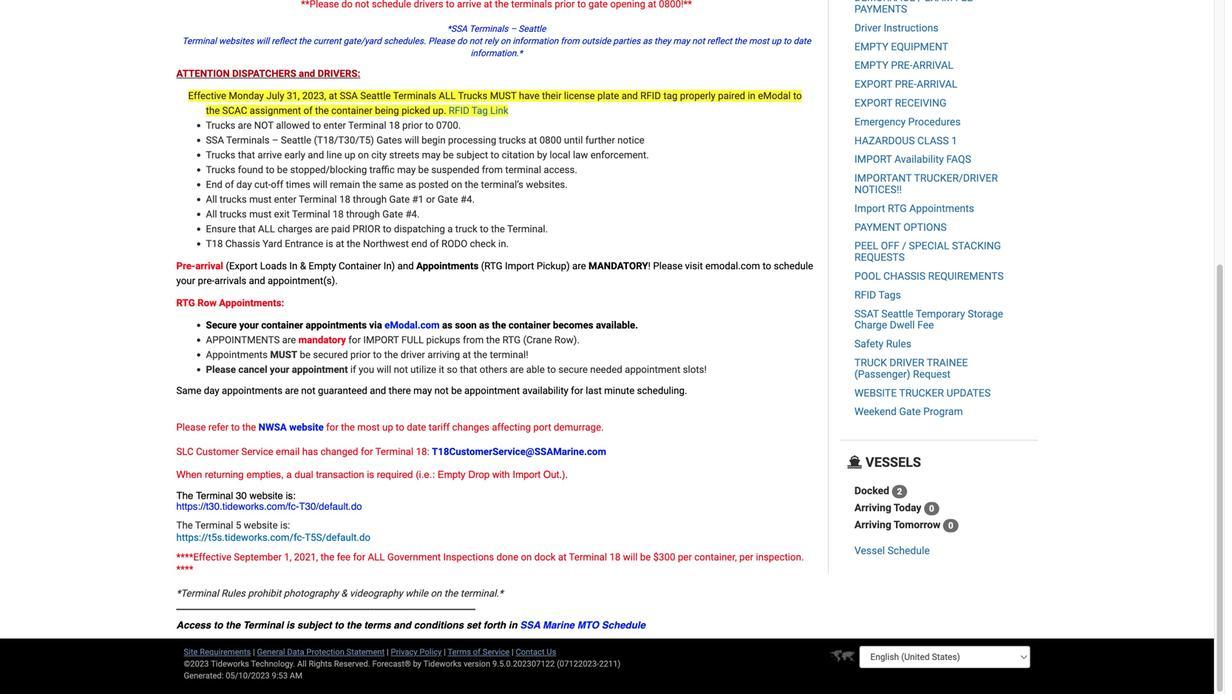Task type: describe. For each thing, give the bounding box(es) containing it.
0 horizontal spatial most
[[358, 421, 380, 433]]

license
[[564, 90, 595, 102]]

2 horizontal spatial appointment
[[625, 364, 681, 375]]

emodal
[[759, 90, 791, 102]]

export receiving link
[[855, 97, 947, 109]]

0 vertical spatial website
[[289, 421, 324, 433]]

empties,
[[247, 469, 284, 480]]

secure
[[559, 364, 588, 375]]

0 vertical spatial arrival
[[913, 59, 954, 72]]

docked
[[855, 485, 890, 497]]

2 vertical spatial trucks
[[220, 208, 247, 220]]

will inside ****effective september 1, 2021, the fee for all government inspections done on dock at terminal 18 will be $300 per container, per inspection. ****
[[623, 551, 638, 563]]

(rtg
[[481, 260, 503, 272]]

seattle inside "trucks are not allowed to enter terminal 18 prior to 0700. ssa terminals – seattle (t18/t30/t5) gates will begin processing trucks at 0800 until further notice trucks that arrive early and line up on city streets may be subject to citation by local law enforcement. trucks found to be stopped/blocking traffic may be suspended from terminal access. end of day cut-off times will remain the same as posted on the terminal's websites. all trucks must enter terminal 18 through gate #1 or gate #4. all trucks must exit terminal 18 through gate #4. ensure that all charges are paid prior to dispatching a truck to the terminal. t18 chassis yard entrance is at the northwest end of rodo check in."
[[281, 134, 312, 146]]

mandatory
[[589, 260, 649, 272]]

not down it
[[435, 385, 449, 397]]

to up northwest at the left of the page
[[383, 223, 392, 235]]

rodo
[[442, 238, 468, 250]]

terminal down times
[[299, 193, 337, 205]]

trucks inside effective monday july 31, 2023, at ssa seattle terminals all trucks must have their license plate and rfid tag properly paired in emodal to the scac assignment of the container being picked up.
[[458, 90, 488, 102]]

policy
[[420, 647, 442, 657]]

are left paid
[[315, 223, 329, 235]]

be inside secure your container appointments via emodal.com as soon as the container becomes available. appointments are mandatory for import full pickups from the rtg (crane row). appointments must be secured prior to the driver arriving at the terminal! please cancel your appointment if you will not utilize it so that others are able to secure needed appointment slots!
[[300, 349, 311, 361]]

dispatching
[[394, 223, 445, 235]]

1,
[[284, 551, 292, 563]]

am
[[290, 671, 303, 680]]

1 vertical spatial /
[[903, 240, 907, 252]]

protection
[[307, 647, 345, 657]]

is: for the terminal 30 website is:
[[286, 490, 296, 501]]

vessel
[[855, 544, 886, 557]]

arrival
[[195, 260, 223, 272]]

for left last at the left bottom of page
[[571, 385, 584, 397]]

scheduling.
[[637, 385, 688, 397]]

import inside secure your container appointments via emodal.com as soon as the container becomes available. appointments are mandatory for import full pickups from the rtg (crane row). appointments must be secured prior to the driver arriving at the terminal! please cancel your appointment if you will not utilize it so that others are able to secure needed appointment slots!
[[364, 334, 399, 346]]

2 vertical spatial your
[[270, 364, 290, 375]]

dispatchers
[[232, 68, 297, 80]]

hazardous class 1 link
[[855, 134, 958, 147]]

gate inside the demurrage / exam fee payments driver instructions empty equipment empty pre-arrival export pre-arrival export receiving emergency procedures hazardous class 1 import availability faqs important trucker/driver notices!! import rtg appointments payment options peel off / special stacking requests pool chassis requirements rfid tags ssat seattle temporary storage charge dwell fee safety rules truck driver trainee (passenger) request website trucker updates weekend gate program
[[900, 406, 921, 418]]

as inside *ssa terminals – seattle terminal websites will reflect the current gate/yard schedules. please do not rely on information from outside parties as they may not reflect the most up to date information.*
[[643, 36, 653, 46]]

1 vertical spatial is
[[367, 469, 374, 480]]

is inside "trucks are not allowed to enter terminal 18 prior to 0700. ssa terminals – seattle (t18/t30/t5) gates will begin processing trucks at 0800 until further notice trucks that arrive early and line up on city streets may be subject to citation by local law enforcement. trucks found to be stopped/blocking traffic may be suspended from terminal access. end of day cut-off times will remain the same as posted on the terminal's websites. all trucks must enter terminal 18 through gate #1 or gate #4. all trucks must exit terminal 18 through gate #4. ensure that all charges are paid prior to dispatching a truck to the terminal. t18 chassis yard entrance is at the northwest end of rodo check in."
[[326, 238, 333, 250]]

schedule
[[774, 260, 814, 272]]

scac
[[222, 105, 247, 117]]

line
[[327, 149, 342, 161]]

terminals inside "trucks are not allowed to enter terminal 18 prior to 0700. ssa terminals – seattle (t18/t30/t5) gates will begin processing trucks at 0800 until further notice trucks that arrive early and line up on city streets may be subject to citation by local law enforcement. trucks found to be stopped/blocking traffic may be suspended from terminal access. end of day cut-off times will remain the same as posted on the terminal's websites. all trucks must enter terminal 18 through gate #1 or gate #4. all trucks must exit terminal 18 through gate #4. ensure that all charges are paid prior to dispatching a truck to the terminal. t18 chassis yard entrance is at the northwest end of rodo check in."
[[226, 134, 270, 146]]

3 | from the left
[[444, 647, 446, 657]]

cut-
[[255, 179, 271, 191]]

emodal.com link
[[385, 319, 442, 331]]

site requirements link
[[184, 647, 251, 657]]

1 vertical spatial rtg
[[176, 297, 195, 309]]

trucker/driver
[[915, 172, 999, 184]]

demurrage.
[[554, 421, 604, 433]]

0 vertical spatial through
[[353, 193, 387, 205]]

early
[[285, 149, 306, 161]]

to up "check" on the top left of the page
[[480, 223, 489, 235]]

and up 2023,
[[299, 68, 315, 80]]

appointment(s).
[[268, 275, 338, 287]]

1 vertical spatial appointments
[[417, 260, 479, 272]]

trucker
[[900, 387, 945, 399]]

slc
[[176, 446, 194, 458]]

times
[[286, 179, 311, 191]]

and inside "trucks are not allowed to enter terminal 18 prior to 0700. ssa terminals – seattle (t18/t30/t5) gates will begin processing trucks at 0800 until further notice trucks that arrive early and line up on city streets may be subject to citation by local law enforcement. trucks found to be stopped/blocking traffic may be suspended from terminal access. end of day cut-off times will remain the same as posted on the terminal's websites. all trucks must enter terminal 18 through gate #1 or gate #4. all trucks must exit terminal 18 through gate #4. ensure that all charges are paid prior to dispatching a truck to the terminal. t18 chassis yard entrance is at the northwest end of rodo check in."
[[308, 149, 324, 161]]

import inside the demurrage / exam fee payments driver instructions empty equipment empty pre-arrival export pre-arrival export receiving emergency procedures hazardous class 1 import availability faqs important trucker/driver notices!! import rtg appointments payment options peel off / special stacking requests pool chassis requirements rfid tags ssat seattle temporary storage charge dwell fee safety rules truck driver trainee (passenger) request website trucker updates weekend gate program
[[855, 202, 886, 214]]

all inside ****effective september 1, 2021, the fee for all government inspections done on dock at terminal 18 will be $300 per container, per inspection. ****
[[368, 551, 385, 563]]

terminal.*
[[461, 588, 504, 599]]

1 vertical spatial in
[[509, 619, 518, 631]]

pre-arrival (export loads in & empty container in) and appointments (rtg import pickup) are mandatory ! please visit
[[176, 260, 703, 272]]

by inside "trucks are not allowed to enter terminal 18 prior to 0700. ssa terminals – seattle (t18/t30/t5) gates will begin processing trucks at 0800 until further notice trucks that arrive early and line up on city streets may be subject to citation by local law enforcement. trucks found to be stopped/blocking traffic may be suspended from terminal access. end of day cut-off times will remain the same as posted on the terminal's websites. all trucks must enter terminal 18 through gate #1 or gate #4. all trucks must exit terminal 18 through gate #4. ensure that all charges are paid prior to dispatching a truck to the terminal. t18 chassis yard entrance is at the northwest end of rodo check in."
[[537, 149, 548, 161]]

from inside *ssa terminals – seattle terminal websites will reflect the current gate/yard schedules. please do not rely on information from outside parties as they may not reflect the most up to date information.*
[[561, 36, 580, 46]]

ssat seattle temporary storage charge dwell fee link
[[855, 308, 1004, 331]]

not right 'they'
[[693, 36, 705, 46]]

forth
[[484, 619, 506, 631]]

please refer to the nwsa website for the most up to date tariff changes affecting port demurrage.
[[176, 421, 604, 433]]

same
[[379, 179, 403, 191]]

rules inside the demurrage / exam fee payments driver instructions empty equipment empty pre-arrival export pre-arrival export receiving emergency procedures hazardous class 1 import availability faqs important trucker/driver notices!! import rtg appointments payment options peel off / special stacking requests pool chassis requirements rfid tags ssat seattle temporary storage charge dwell fee safety rules truck driver trainee (passenger) request website trucker updates weekend gate program
[[887, 338, 912, 350]]

terminals inside effective monday july 31, 2023, at ssa seattle terminals all trucks must have their license plate and rfid tag properly paired in emodal to the scac assignment of the container being picked up.
[[393, 90, 437, 102]]

demurrage / exam fee payments driver instructions empty equipment empty pre-arrival export pre-arrival export receiving emergency procedures hazardous class 1 import availability faqs important trucker/driver notices!! import rtg appointments payment options peel off / special stacking requests pool chassis requirements rfid tags ssat seattle temporary storage charge dwell fee safety rules truck driver trainee (passenger) request website trucker updates weekend gate program
[[855, 0, 1004, 418]]

1 vertical spatial a
[[287, 469, 292, 480]]

nwsa website link
[[259, 421, 324, 433]]

0 vertical spatial service
[[242, 446, 274, 458]]

via
[[370, 319, 382, 331]]

may down utilize
[[414, 385, 432, 397]]

0 vertical spatial enter
[[324, 119, 346, 131]]

instructions
[[884, 22, 939, 34]]

to inside *ssa terminals – seattle terminal websites will reflect the current gate/yard schedules. please do not rely on information from outside parties as they may not reflect the most up to date information.*
[[784, 36, 792, 46]]

ensure
[[206, 223, 236, 235]]

ssat
[[855, 308, 879, 320]]

notices!!
[[855, 183, 903, 196]]

your inside to schedule your pre-arrivals and appointment(s).
[[176, 275, 195, 287]]

website for the terminal 30 website is:
[[250, 490, 283, 501]]

tag
[[472, 105, 488, 117]]

at down paid
[[336, 238, 345, 250]]

1 vertical spatial 0
[[949, 520, 954, 531]]

and right in)
[[398, 260, 414, 272]]

to inside effective monday july 31, 2023, at ssa seattle terminals all trucks must have their license plate and rfid tag properly paired in emodal to the scac assignment of the container being picked up.
[[794, 90, 803, 102]]

appointments inside the demurrage / exam fee payments driver instructions empty equipment empty pre-arrival export pre-arrival export receiving emergency procedures hazardous class 1 import availability faqs important trucker/driver notices!! import rtg appointments payment options peel off / special stacking requests pool chassis requirements rfid tags ssat seattle temporary storage charge dwell fee safety rules truck driver trainee (passenger) request website trucker updates weekend gate program
[[910, 202, 975, 214]]

1 horizontal spatial appointment
[[465, 385, 520, 397]]

port
[[534, 421, 552, 433]]

rtg inside secure your container appointments via emodal.com as soon as the container becomes available. appointments are mandatory for import full pickups from the rtg (crane row). appointments must be secured prior to the driver arriving at the terminal! please cancel your appointment if you will not utilize it so that others are able to secure needed appointment slots!
[[503, 334, 521, 346]]

picked
[[402, 105, 431, 117]]

pool chassis requirements link
[[855, 270, 1004, 282]]

2021,
[[294, 551, 318, 563]]

not up nwsa website 'link' at the bottom left of the page
[[301, 385, 316, 397]]

to down there
[[396, 421, 405, 433]]

as up pickups
[[442, 319, 453, 331]]

seattle inside the demurrage / exam fee payments driver instructions empty equipment empty pre-arrival export pre-arrival export receiving emergency procedures hazardous class 1 import availability faqs important trucker/driver notices!! import rtg appointments payment options peel off / special stacking requests pool chassis requirements rfid tags ssat seattle temporary storage charge dwell fee safety rules truck driver trainee (passenger) request website trucker updates weekend gate program
[[882, 308, 914, 320]]

1 vertical spatial trucks
[[220, 193, 247, 205]]

to left citation
[[491, 149, 500, 161]]

until
[[564, 134, 583, 146]]

email
[[276, 446, 300, 458]]

0 horizontal spatial rfid
[[449, 105, 470, 117]]

do
[[457, 36, 467, 46]]

0 vertical spatial all
[[206, 193, 217, 205]]

1 reflect from the left
[[272, 36, 297, 46]]

will inside *ssa terminals – seattle terminal websites will reflect the current gate/yard schedules. please do not rely on information from outside parties as they may not reflect the most up to date information.*
[[256, 36, 270, 46]]

last
[[586, 385, 602, 397]]

it
[[439, 364, 445, 375]]

https://t30.tideworks.com/fc-t30/default.do link
[[176, 500, 362, 512]]

not inside secure your container appointments via emodal.com as soon as the container becomes available. appointments are mandatory for import full pickups from the rtg (crane row). appointments must be secured prior to the driver arriving at the terminal! please cancel your appointment if you will not utilize it so that others are able to secure needed appointment slots!
[[394, 364, 408, 375]]

are down terminal!
[[510, 364, 524, 375]]

0 horizontal spatial &
[[300, 260, 306, 272]]

ssa inside effective monday july 31, 2023, at ssa seattle terminals all trucks must have their license plate and rfid tag properly paired in emodal to the scac assignment of the container being picked up.
[[340, 90, 358, 102]]

to up begin
[[425, 119, 434, 131]]

are down scac
[[238, 119, 252, 131]]

date inside *ssa terminals – seattle terminal websites will reflect the current gate/yard schedules. please do not rely on information from outside parties as they may not reflect the most up to date information.*
[[794, 36, 812, 46]]

terminal inside the terminal 30 website is: https://t30.tideworks.com/fc-t30/default.do
[[196, 490, 233, 501]]

1 export from the top
[[855, 78, 893, 90]]

the inside *terminal rules prohibit photography & videography while on the terminal.* ____________________________________________________________________
[[444, 588, 458, 599]]

2 arriving from the top
[[855, 519, 892, 531]]

temporary
[[916, 308, 966, 320]]

0 vertical spatial empty
[[309, 260, 336, 272]]

not right do
[[470, 36, 482, 46]]

0 horizontal spatial day
[[204, 385, 220, 397]]

1 vertical spatial date
[[407, 421, 427, 433]]

remain
[[330, 179, 360, 191]]

northwest
[[363, 238, 409, 250]]

terminal inside ****effective september 1, 2021, the fee for all government inspections done on dock at terminal 18 will be $300 per container, per inspection. ****
[[569, 551, 608, 563]]

please right !
[[654, 260, 683, 272]]

are right pickup) on the left top of the page
[[573, 260, 587, 272]]

1 vertical spatial arrival
[[917, 78, 958, 90]]

link
[[491, 105, 509, 117]]

ssa inside "trucks are not allowed to enter terminal 18 prior to 0700. ssa terminals – seattle (t18/t30/t5) gates will begin processing trucks at 0800 until further notice trucks that arrive early and line up on city streets may be subject to citation by local law enforcement. trucks found to be stopped/blocking traffic may be suspended from terminal access. end of day cut-off times will remain the same as posted on the terminal's websites. all trucks must enter terminal 18 through gate #1 or gate #4. all trucks must exit terminal 18 through gate #4. ensure that all charges are paid prior to dispatching a truck to the terminal. t18 chassis yard entrance is at the northwest end of rodo check in."
[[206, 134, 224, 146]]

container inside effective monday july 31, 2023, at ssa seattle terminals all trucks must have their license plate and rfid tag properly paired in emodal to the scac assignment of the container being picked up.
[[332, 105, 373, 117]]

as right soon
[[479, 319, 490, 331]]

appointments inside secure your container appointments via emodal.com as soon as the container becomes available. appointments are mandatory for import full pickups from the rtg (crane row). appointments must be secured prior to the driver arriving at the terminal! please cancel your appointment if you will not utilize it so that others are able to secure needed appointment slots!
[[206, 349, 268, 361]]

by inside site requirements | general data protection statement | privacy policy | terms of service | contact us ©2023 tideworks technology. all rights reserved. forecast® by tideworks version 9.5.0.202307122 (07122023-2211) generated: 05/10/2023 9:53 am
[[413, 659, 422, 669]]

t18customerservice@ssamarine.com link
[[432, 446, 607, 458]]

terminal
[[506, 164, 542, 176]]

import inside the demurrage / exam fee payments driver instructions empty equipment empty pre-arrival export pre-arrival export receiving emergency procedures hazardous class 1 import availability faqs important trucker/driver notices!! import rtg appointments payment options peel off / special stacking requests pool chassis requirements rfid tags ssat seattle temporary storage charge dwell fee safety rules truck driver trainee (passenger) request website trucker updates weekend gate program
[[855, 153, 893, 165]]

please inside *ssa terminals – seattle terminal websites will reflect the current gate/yard schedules. please do not rely on information from outside parties as they may not reflect the most up to date information.*
[[429, 36, 455, 46]]

nwsa
[[259, 421, 287, 433]]

important trucker/driver notices!! link
[[855, 172, 999, 196]]

at inside effective monday july 31, 2023, at ssa seattle terminals all trucks must have their license plate and rfid tag properly paired in emodal to the scac assignment of the container being picked up.
[[329, 90, 338, 102]]

on inside ****effective september 1, 2021, the fee for all government inspections done on dock at terminal 18 will be $300 per container, per inspection. ****
[[521, 551, 532, 563]]

payment options link
[[855, 221, 947, 233]]

tags
[[879, 289, 902, 301]]

demurrage
[[855, 0, 916, 4]]

set
[[467, 619, 481, 631]]

be up the off
[[277, 164, 288, 176]]

and right terms
[[394, 619, 411, 631]]

terminals inside *ssa terminals – seattle terminal websites will reflect the current gate/yard schedules. please do not rely on information from outside parties as they may not reflect the most up to date information.*
[[470, 24, 509, 34]]

terminal up general
[[243, 619, 284, 631]]

1 vertical spatial your
[[239, 319, 259, 331]]

2 must from the top
[[249, 208, 272, 220]]

be up posted
[[418, 164, 429, 176]]

peel off / special stacking requests link
[[855, 240, 1002, 263]]

at left 0800
[[529, 134, 537, 146]]

privacy
[[391, 647, 418, 657]]

terminal up charges
[[292, 208, 330, 220]]

terminal up required
[[376, 446, 414, 458]]

requirements
[[929, 270, 1004, 282]]

in inside effective monday july 31, 2023, at ssa seattle terminals all trucks must have their license plate and rfid tag properly paired in emodal to the scac assignment of the container being picked up.
[[748, 90, 756, 102]]

terminal down being
[[348, 119, 387, 131]]

5
[[236, 519, 241, 531]]

on left 'city'
[[358, 149, 369, 161]]

2
[[898, 486, 903, 497]]

websites
[[219, 36, 254, 46]]

1 vertical spatial pre-
[[896, 78, 917, 90]]

may down begin
[[422, 149, 441, 161]]

and inside to schedule your pre-arrivals and appointment(s).
[[249, 275, 265, 287]]

1 vertical spatial enter
[[274, 193, 297, 205]]

rfid inside the demurrage / exam fee payments driver instructions empty equipment empty pre-arrival export pre-arrival export receiving emergency procedures hazardous class 1 import availability faqs important trucker/driver notices!! import rtg appointments payment options peel off / special stacking requests pool chassis requirements rfid tags ssat seattle temporary storage charge dwell fee safety rules truck driver trainee (passenger) request website trucker updates weekend gate program
[[855, 289, 877, 301]]

18 up paid
[[333, 208, 344, 220]]

1 vertical spatial through
[[346, 208, 380, 220]]

ship image
[[848, 455, 863, 469]]

0 horizontal spatial is
[[286, 619, 295, 631]]

to right allowed
[[313, 119, 321, 131]]

website for the terminal 5 website is:
[[244, 519, 278, 531]]

for inside secure your container appointments via emodal.com as soon as the container becomes available. appointments are mandatory for import full pickups from the rtg (crane row). appointments must be secured prior to the driver arriving at the terminal! please cancel your appointment if you will not utilize it so that others are able to secure needed appointment slots!
[[349, 334, 361, 346]]

on down suspended
[[451, 179, 463, 191]]

the for https://t30.tideworks.com/fc-
[[176, 490, 193, 501]]

out.).
[[544, 469, 568, 480]]

1 vertical spatial all
[[206, 208, 217, 220]]

appointments:
[[219, 297, 284, 309]]

returning
[[205, 469, 244, 480]]

most inside *ssa terminals – seattle terminal websites will reflect the current gate/yard schedules. please do not rely on information from outside parties as they may not reflect the most up to date information.*
[[749, 36, 770, 46]]

information
[[513, 36, 559, 46]]

0 vertical spatial 0
[[930, 503, 935, 514]]

18 up 'gates'
[[389, 119, 400, 131]]

1 horizontal spatial up
[[383, 421, 394, 433]]

marine
[[543, 619, 575, 631]]

secure your container appointments via emodal.com as soon as the container becomes available. appointments are mandatory for import full pickups from the rtg (crane row). appointments must be secured prior to the driver arriving at the terminal! please cancel your appointment if you will not utilize it so that others are able to secure needed appointment slots!
[[206, 319, 707, 375]]

procedures
[[909, 116, 961, 128]]

will down the stopped/blocking
[[313, 179, 328, 191]]

0 horizontal spatial appointments
[[222, 385, 283, 397]]

& inside *terminal rules prohibit photography & videography while on the terminal.* ____________________________________________________________________
[[341, 588, 347, 599]]

end
[[206, 179, 223, 191]]

be down so
[[451, 385, 462, 397]]

hazardous
[[855, 134, 916, 147]]

to up you
[[373, 349, 382, 361]]

1 horizontal spatial empty
[[438, 469, 466, 480]]

on inside *ssa terminals – seattle terminal websites will reflect the current gate/yard schedules. please do not rely on information from outside parties as they may not reflect the most up to date information.*
[[501, 36, 511, 46]]

docked 2 arriving today 0 arriving tomorrow 0
[[855, 485, 954, 531]]

– inside *ssa terminals – seattle terminal websites will reflect the current gate/yard schedules. please do not rely on information from outside parties as they may not reflect the most up to date information.*
[[511, 24, 517, 34]]



Task type: vqa. For each thing, say whether or not it's contained in the screenshot.
bottom rtg
yes



Task type: locate. For each thing, give the bounding box(es) containing it.
1 vertical spatial prior
[[351, 349, 371, 361]]

exit
[[274, 208, 290, 220]]

from up terminal's
[[482, 164, 503, 176]]

be
[[443, 149, 454, 161], [277, 164, 288, 176], [418, 164, 429, 176], [300, 349, 311, 361], [451, 385, 462, 397], [641, 551, 651, 563]]

to right emodal
[[794, 90, 803, 102]]

be down mandatory
[[300, 349, 311, 361]]

0 horizontal spatial subject
[[297, 619, 332, 631]]

2 vertical spatial is
[[286, 619, 295, 631]]

up right line
[[345, 149, 356, 161]]

rfid left tag
[[641, 90, 661, 102]]

terminal inside *ssa terminals – seattle terminal websites will reflect the current gate/yard schedules. please do not rely on information from outside parties as they may not reflect the most up to date information.*
[[182, 36, 217, 46]]

for up if
[[349, 334, 361, 346]]

0 vertical spatial all
[[439, 90, 456, 102]]

appointment down others
[[465, 385, 520, 397]]

all up up.
[[439, 90, 456, 102]]

service up the 'empties,'
[[242, 446, 274, 458]]

0 horizontal spatial your
[[176, 275, 195, 287]]

up up emodal
[[772, 36, 782, 46]]

0 vertical spatial must
[[490, 90, 517, 102]]

0 vertical spatial #4.
[[461, 193, 475, 205]]

stopped/blocking
[[290, 164, 367, 176]]

check
[[470, 238, 496, 250]]

schedule down tomorrow
[[888, 544, 931, 557]]

as left 'they'
[[643, 36, 653, 46]]

1 vertical spatial –
[[272, 134, 279, 146]]

0 horizontal spatial terminals
[[226, 134, 270, 146]]

enter
[[324, 119, 346, 131], [274, 193, 297, 205]]

0 vertical spatial export
[[855, 78, 893, 90]]

are up nwsa website 'link' at the bottom left of the page
[[285, 385, 299, 397]]

0 vertical spatial day
[[237, 179, 252, 191]]

seattle up being
[[361, 90, 391, 102]]

may inside *ssa terminals – seattle terminal websites will reflect the current gate/yard schedules. please do not rely on information from outside parties as they may not reflect the most up to date information.*
[[674, 36, 690, 46]]

rules left prohibit
[[221, 588, 246, 599]]

terminal's
[[481, 179, 524, 191]]

rfid inside effective monday july 31, 2023, at ssa seattle terminals all trucks must have their license plate and rfid tag properly paired in emodal to the scac assignment of the container being picked up.
[[641, 90, 661, 102]]

is: for the terminal 5 website is:
[[280, 519, 290, 531]]

chassis
[[884, 270, 926, 282]]

0 horizontal spatial a
[[287, 469, 292, 480]]

a left "dual"
[[287, 469, 292, 480]]

driver instructions link
[[855, 22, 939, 34]]

entrance
[[285, 238, 324, 250]]

arriving
[[855, 502, 892, 514], [855, 519, 892, 531]]

september
[[234, 551, 282, 563]]

1 vertical spatial is:
[[280, 519, 290, 531]]

for for 18:
[[361, 446, 373, 458]]

seattle down tags
[[882, 308, 914, 320]]

0 vertical spatial /
[[919, 0, 923, 4]]

rtg up payment options link
[[888, 202, 908, 214]]

be up suspended
[[443, 149, 454, 161]]

seattle up information
[[519, 24, 546, 34]]

| up tideworks
[[444, 647, 446, 657]]

import up important
[[855, 153, 893, 165]]

arriving down docked
[[855, 502, 892, 514]]

to right access
[[214, 619, 223, 631]]

2 vertical spatial all
[[297, 659, 307, 669]]

is up data at the bottom
[[286, 619, 295, 631]]

trucks up ensure
[[220, 208, 247, 220]]

please inside secure your container appointments via emodal.com as soon as the container becomes available. appointments are mandatory for import full pickups from the rtg (crane row). appointments must be secured prior to the driver arriving at the terminal! please cancel your appointment if you will not utilize it so that others are able to secure needed appointment slots!
[[206, 364, 236, 375]]

be inside ****effective september 1, 2021, the fee for all government inspections done on dock at terminal 18 will be $300 per container, per inspection. ****
[[641, 551, 651, 563]]

2 vertical spatial that
[[460, 364, 478, 375]]

schedule
[[888, 544, 931, 557], [602, 619, 646, 631]]

2 horizontal spatial up
[[772, 36, 782, 46]]

1 horizontal spatial day
[[237, 179, 252, 191]]

1 horizontal spatial prior
[[403, 119, 423, 131]]

most up changed
[[358, 421, 380, 433]]

0 vertical spatial from
[[561, 36, 580, 46]]

0 vertical spatial in
[[748, 90, 756, 102]]

1 vertical spatial subject
[[297, 619, 332, 631]]

ssa marine mto schedule link
[[520, 619, 646, 631]]

outside
[[582, 36, 611, 46]]

forecast®
[[373, 659, 411, 669]]

will inside secure your container appointments via emodal.com as soon as the container becomes available. appointments are mandatory for import full pickups from the rtg (crane row). appointments must be secured prior to the driver arriving at the terminal! please cancel your appointment if you will not utilize it so that others are able to secure needed appointment slots!
[[377, 364, 392, 375]]

0 horizontal spatial appointment
[[292, 364, 348, 375]]

information.*
[[471, 48, 523, 58]]

1 vertical spatial up
[[345, 149, 356, 161]]

from down soon
[[463, 334, 484, 346]]

0 vertical spatial up
[[772, 36, 782, 46]]

18 down remain
[[340, 193, 351, 205]]

the inside "the terminal 5 website is: https://t5s.tideworks.com/fc-t5s/default.do"
[[176, 519, 193, 531]]

2 horizontal spatial ssa
[[520, 619, 541, 631]]

is: inside "the terminal 5 website is: https://t5s.tideworks.com/fc-t5s/default.do"
[[280, 519, 290, 531]]

at inside secure your container appointments via emodal.com as soon as the container becomes available. appointments are mandatory for import full pickups from the rtg (crane row). appointments must be secured prior to the driver arriving at the terminal! please cancel your appointment if you will not utilize it so that others are able to secure needed appointment slots!
[[463, 349, 471, 361]]

0 vertical spatial schedule
[[888, 544, 931, 557]]

and left line
[[308, 149, 324, 161]]

terminal left 5
[[195, 519, 233, 531]]

receiving
[[896, 97, 947, 109]]

1 vertical spatial that
[[239, 223, 256, 235]]

service inside site requirements | general data protection statement | privacy policy | terms of service | contact us ©2023 tideworks technology. all rights reserved. forecast® by tideworks version 9.5.0.202307122 (07122023-2211) generated: 05/10/2023 9:53 am
[[483, 647, 510, 657]]

terminal inside "the terminal 5 website is: https://t5s.tideworks.com/fc-t5s/default.do"
[[195, 519, 233, 531]]

all up yard
[[258, 223, 275, 235]]

website up slc customer service email has changed for terminal 18:
[[289, 421, 324, 433]]

0 vertical spatial empty
[[855, 41, 889, 53]]

the for https://t5s.tideworks.com/fc-
[[176, 519, 193, 531]]

31,
[[287, 90, 300, 102]]

0 vertical spatial a
[[448, 223, 453, 235]]

terminal right 'dock' on the left of the page
[[569, 551, 608, 563]]

appointments inside secure your container appointments via emodal.com as soon as the container becomes available. appointments are mandatory for import full pickups from the rtg (crane row). appointments must be secured prior to the driver arriving at the terminal! please cancel your appointment if you will not utilize it so that others are able to secure needed appointment slots!
[[306, 319, 367, 331]]

reflect up paired
[[708, 36, 733, 46]]

1 arriving from the top
[[855, 502, 892, 514]]

0 horizontal spatial appointments
[[206, 349, 268, 361]]

all up the am
[[297, 659, 307, 669]]

photography
[[284, 588, 339, 599]]

terminal down returning
[[196, 490, 233, 501]]

at right 2023,
[[329, 90, 338, 102]]

1 horizontal spatial container
[[332, 105, 373, 117]]

prior up you
[[351, 349, 371, 361]]

and inside effective monday july 31, 2023, at ssa seattle terminals all trucks must have their license plate and rfid tag properly paired in emodal to the scac assignment of the container being picked up.
[[622, 90, 638, 102]]

rtg up terminal!
[[503, 334, 521, 346]]

2 the from the top
[[176, 519, 193, 531]]

2 vertical spatial rfid
[[855, 289, 877, 301]]

2 horizontal spatial all
[[439, 90, 456, 102]]

fee
[[956, 0, 974, 4]]

and down (export
[[249, 275, 265, 287]]

1 empty from the top
[[855, 41, 889, 53]]

2 horizontal spatial is
[[367, 469, 374, 480]]

site requirements | general data protection statement | privacy policy | terms of service | contact us ©2023 tideworks technology. all rights reserved. forecast® by tideworks version 9.5.0.202307122 (07122023-2211) generated: 05/10/2023 9:53 am
[[184, 647, 621, 680]]

has
[[302, 446, 318, 458]]

for inside ****effective september 1, 2021, the fee for all government inspections done on dock at terminal 18 will be $300 per container, per inspection. ****
[[353, 551, 366, 563]]

day right same
[[204, 385, 220, 397]]

seattle inside *ssa terminals – seattle terminal websites will reflect the current gate/yard schedules. please do not rely on information from outside parties as they may not reflect the most up to date information.*
[[519, 24, 546, 34]]

access to the terminal is subject to the terms and conditions set forth in ssa marine mto schedule
[[176, 619, 646, 631]]

| up forecast®
[[387, 647, 389, 657]]

effective monday july 31, 2023, at ssa seattle terminals all trucks must have their license plate and rfid tag properly paired in emodal to the scac assignment of the container being picked up.
[[188, 90, 803, 117]]

1 the from the top
[[176, 490, 193, 501]]

0 vertical spatial –
[[511, 24, 517, 34]]

paired
[[718, 90, 746, 102]]

to left schedule
[[763, 260, 772, 272]]

as inside "trucks are not allowed to enter terminal 18 prior to 0700. ssa terminals – seattle (t18/t30/t5) gates will begin processing trucks at 0800 until further notice trucks that arrive early and line up on city streets may be subject to citation by local law enforcement. trucks found to be stopped/blocking traffic may be suspended from terminal access. end of day cut-off times will remain the same as posted on the terminal's websites. all trucks must enter terminal 18 through gate #1 or gate #4. all trucks must exit terminal 18 through gate #4. ensure that all charges are paid prior to dispatching a truck to the terminal. t18 chassis yard entrance is at the northwest end of rodo check in."
[[406, 179, 416, 191]]

or
[[426, 193, 435, 205]]

for for most
[[326, 421, 339, 433]]

| up 9.5.0.202307122
[[512, 647, 514, 657]]

1 horizontal spatial a
[[448, 223, 453, 235]]

is: up the https://t5s.tideworks.com/fc-t5s/default.do link on the left bottom of page
[[280, 519, 290, 531]]

prior
[[403, 119, 423, 131], [351, 349, 371, 361]]

inspections
[[444, 551, 494, 563]]

appointments down cancel
[[222, 385, 283, 397]]

prohibit
[[248, 588, 281, 599]]

tariff
[[429, 421, 450, 433]]

that right so
[[460, 364, 478, 375]]

*terminal
[[176, 588, 219, 599]]

1 horizontal spatial –
[[511, 24, 517, 34]]

weekend gate program link
[[855, 406, 964, 418]]

1 horizontal spatial appointments
[[306, 319, 367, 331]]

0 vertical spatial trucks
[[499, 134, 526, 146]]

must up link
[[490, 90, 517, 102]]

1 horizontal spatial ssa
[[340, 90, 358, 102]]

rely
[[485, 36, 499, 46]]

not down 'driver'
[[394, 364, 408, 375]]

1 horizontal spatial appointments
[[417, 260, 479, 272]]

reserved.
[[334, 659, 370, 669]]

site
[[184, 647, 198, 657]]

website inside "the terminal 5 website is: https://t5s.tideworks.com/fc-t5s/default.do"
[[244, 519, 278, 531]]

are left mandatory
[[282, 334, 296, 346]]

emergency
[[855, 116, 906, 128]]

changed
[[321, 446, 359, 458]]

website inside the terminal 30 website is: https://t30.tideworks.com/fc-t30/default.do
[[250, 490, 283, 501]]

2 export from the top
[[855, 97, 893, 109]]

up inside "trucks are not allowed to enter terminal 18 prior to 0700. ssa terminals – seattle (t18/t30/t5) gates will begin processing trucks at 0800 until further notice trucks that arrive early and line up on city streets may be subject to citation by local law enforcement. trucks found to be stopped/blocking traffic may be suspended from terminal access. end of day cut-off times will remain the same as posted on the terminal's websites. all trucks must enter terminal 18 through gate #1 or gate #4. all trucks must exit terminal 18 through gate #4. ensure that all charges are paid prior to dispatching a truck to the terminal. t18 chassis yard entrance is at the northwest end of rodo check in."
[[345, 149, 356, 161]]

subject inside "trucks are not allowed to enter terminal 18 prior to 0700. ssa terminals – seattle (t18/t30/t5) gates will begin processing trucks at 0800 until further notice trucks that arrive early and line up on city streets may be subject to citation by local law enforcement. trucks found to be stopped/blocking traffic may be suspended from terminal access. end of day cut-off times will remain the same as posted on the terminal's websites. all trucks must enter terminal 18 through gate #1 or gate #4. all trucks must exit terminal 18 through gate #4. ensure that all charges are paid prior to dispatching a truck to the terminal. t18 chassis yard entrance is at the northwest end of rodo check in."
[[456, 149, 488, 161]]

import for pre-arrival (export loads in & empty container in) and appointments (rtg import pickup) are mandatory ! please visit
[[505, 260, 535, 272]]

your right cancel
[[270, 364, 290, 375]]

date
[[794, 36, 812, 46], [407, 421, 427, 433]]

terminals down not
[[226, 134, 270, 146]]

begin
[[422, 134, 446, 146]]

enter up exit
[[274, 193, 297, 205]]

____________________________________________________________________
[[176, 600, 476, 612]]

1 horizontal spatial &
[[341, 588, 347, 599]]

1 vertical spatial from
[[482, 164, 503, 176]]

allowed
[[276, 119, 310, 131]]

rtg row appointments:
[[176, 297, 284, 309]]

empty equipment link
[[855, 41, 949, 53]]

processing
[[448, 134, 497, 146]]

rules inside *terminal rules prohibit photography & videography while on the terminal.* ____________________________________________________________________
[[221, 588, 246, 599]]

to down arrive
[[266, 164, 275, 176]]

pool
[[855, 270, 881, 282]]

will up 'streets'
[[405, 134, 419, 146]]

2 horizontal spatial your
[[270, 364, 290, 375]]

through up prior
[[346, 208, 380, 220]]

terminal
[[182, 36, 217, 46], [348, 119, 387, 131], [299, 193, 337, 205], [292, 208, 330, 220], [376, 446, 414, 458], [196, 490, 233, 501], [195, 519, 233, 531], [569, 551, 608, 563], [243, 619, 284, 631]]

will
[[256, 36, 270, 46], [405, 134, 419, 146], [313, 179, 328, 191], [377, 364, 392, 375], [623, 551, 638, 563]]

reflect up attention dispatchers and drivers:
[[272, 36, 297, 46]]

on right rely
[[501, 36, 511, 46]]

becomes
[[553, 319, 594, 331]]

0 horizontal spatial all
[[258, 223, 275, 235]]

a
[[448, 223, 453, 235], [287, 469, 292, 480]]

2 vertical spatial terminals
[[226, 134, 270, 146]]

1 must from the top
[[249, 193, 272, 205]]

1 horizontal spatial subject
[[456, 149, 488, 161]]

0 vertical spatial the
[[176, 490, 193, 501]]

0 right tomorrow
[[949, 520, 954, 531]]

rights
[[309, 659, 332, 669]]

2 horizontal spatial rtg
[[888, 202, 908, 214]]

your
[[176, 275, 195, 287], [239, 319, 259, 331], [270, 364, 290, 375]]

all inside site requirements | general data protection statement | privacy policy | terms of service | contact us ©2023 tideworks technology. all rights reserved. forecast® by tideworks version 9.5.0.202307122 (07122023-2211) generated: 05/10/2023 9:53 am
[[297, 659, 307, 669]]

1 horizontal spatial terminals
[[393, 90, 437, 102]]

dual
[[295, 469, 314, 480]]

is: inside the terminal 30 website is: https://t30.tideworks.com/fc-t30/default.do
[[286, 490, 296, 501]]

at right 'dock' on the left of the page
[[558, 551, 567, 563]]

| left general
[[253, 647, 255, 657]]

1 vertical spatial must
[[249, 208, 272, 220]]

rtg inside the demurrage / exam fee payments driver instructions empty equipment empty pre-arrival export pre-arrival export receiving emergency procedures hazardous class 1 import availability faqs important trucker/driver notices!! import rtg appointments payment options peel off / special stacking requests pool chassis requirements rfid tags ssat seattle temporary storage charge dwell fee safety rules truck driver trainee (passenger) request website trucker updates weekend gate program
[[888, 202, 908, 214]]

all right fee
[[368, 551, 385, 563]]

on right while
[[431, 588, 442, 599]]

seattle inside effective monday july 31, 2023, at ssa seattle terminals all trucks must have their license plate and rfid tag properly paired in emodal to the scac assignment of the container being picked up.
[[361, 90, 391, 102]]

mandatory
[[299, 334, 346, 346]]

charge
[[855, 319, 888, 331]]

all inside effective monday july 31, 2023, at ssa seattle terminals all trucks must have their license plate and rfid tag properly paired in emodal to the scac assignment of the container being picked up.
[[439, 90, 456, 102]]

2 vertical spatial ssa
[[520, 619, 541, 631]]

2 per from the left
[[740, 551, 754, 563]]

must
[[249, 193, 272, 205], [249, 208, 272, 220]]

1 | from the left
[[253, 647, 255, 657]]

(passenger)
[[855, 368, 911, 380]]

import for when returning empties, a dual transaction is required (i.e.: empty drop with import out.).
[[513, 469, 541, 480]]

1 vertical spatial empty
[[855, 59, 889, 72]]

$300
[[654, 551, 676, 563]]

1 horizontal spatial in
[[748, 90, 756, 102]]

rfid tag link link
[[449, 105, 509, 117]]

1 vertical spatial &
[[341, 588, 347, 599]]

1 vertical spatial ssa
[[206, 134, 224, 146]]

secure
[[206, 319, 237, 331]]

most up emodal
[[749, 36, 770, 46]]

1 horizontal spatial per
[[740, 551, 754, 563]]

on inside *terminal rules prohibit photography & videography while on the terminal.* ____________________________________________________________________
[[431, 588, 442, 599]]

vessel schedule link
[[855, 544, 931, 557]]

0 horizontal spatial container
[[261, 319, 303, 331]]

may down 'streets'
[[397, 164, 416, 176]]

all inside "trucks are not allowed to enter terminal 18 prior to 0700. ssa terminals – seattle (t18/t30/t5) gates will begin processing trucks at 0800 until further notice trucks that arrive early and line up on city streets may be subject to citation by local law enforcement. trucks found to be stopped/blocking traffic may be suspended from terminal access. end of day cut-off times will remain the same as posted on the terminal's websites. all trucks must enter terminal 18 through gate #1 or gate #4. all trucks must exit terminal 18 through gate #4. ensure that all charges are paid prior to dispatching a truck to the terminal. t18 chassis yard entrance is at the northwest end of rodo check in."
[[258, 223, 275, 235]]

18:
[[416, 446, 430, 458]]

prior inside secure your container appointments via emodal.com as soon as the container becomes available. appointments are mandatory for import full pickups from the rtg (crane row). appointments must be secured prior to the driver arriving at the terminal! please cancel your appointment if you will not utilize it so that others are able to secure needed appointment slots!
[[351, 349, 371, 361]]

the up ****effective
[[176, 519, 193, 531]]

terminal up attention
[[182, 36, 217, 46]]

from left outside
[[561, 36, 580, 46]]

to inside to schedule your pre-arrivals and appointment(s).
[[763, 260, 772, 272]]

1 per from the left
[[678, 551, 692, 563]]

emodal.com link
[[703, 260, 761, 272]]

please up slc
[[176, 421, 206, 433]]

suspended
[[432, 164, 480, 176]]

0 vertical spatial appointments
[[306, 319, 367, 331]]

1 horizontal spatial import
[[855, 153, 893, 165]]

is:
[[286, 490, 296, 501], [280, 519, 290, 531]]

terminal!
[[490, 349, 529, 361]]

must inside effective monday july 31, 2023, at ssa seattle terminals all trucks must have their license plate and rfid tag properly paired in emodal to the scac assignment of the container being picked up.
[[490, 90, 517, 102]]

1 horizontal spatial 0
[[949, 520, 954, 531]]

1 vertical spatial rules
[[221, 588, 246, 599]]

0 vertical spatial that
[[238, 149, 255, 161]]

– inside "trucks are not allowed to enter terminal 18 prior to 0700. ssa terminals – seattle (t18/t30/t5) gates will begin processing trucks at 0800 until further notice trucks that arrive early and line up on city streets may be subject to citation by local law enforcement. trucks found to be stopped/blocking traffic may be suspended from terminal access. end of day cut-off times will remain the same as posted on the terminal's websites. all trucks must enter terminal 18 through gate #1 or gate #4. all trucks must exit terminal 18 through gate #4. ensure that all charges are paid prior to dispatching a truck to the terminal. t18 chassis yard entrance is at the northwest end of rodo check in."
[[272, 134, 279, 146]]

appointments up the options
[[910, 202, 975, 214]]

2 empty from the top
[[855, 59, 889, 72]]

0 horizontal spatial import
[[364, 334, 399, 346]]

conditions
[[414, 619, 464, 631]]

2 vertical spatial appointments
[[206, 349, 268, 361]]

payments
[[855, 3, 908, 15]]

2 reflect from the left
[[708, 36, 733, 46]]

seattle up the early on the left top of the page
[[281, 134, 312, 146]]

0 vertical spatial must
[[249, 193, 272, 205]]

0 horizontal spatial rules
[[221, 588, 246, 599]]

rfid up 0700.
[[449, 105, 470, 117]]

2 vertical spatial all
[[368, 551, 385, 563]]

if
[[351, 364, 356, 375]]

pre- down empty equipment link
[[892, 59, 913, 72]]

0 horizontal spatial by
[[413, 659, 422, 669]]

0 vertical spatial arriving
[[855, 502, 892, 514]]

from inside secure your container appointments via emodal.com as soon as the container becomes available. appointments are mandatory for import full pickups from the rtg (crane row). appointments must be secured prior to the driver arriving at the terminal! please cancel your appointment if you will not utilize it so that others are able to secure needed appointment slots!
[[463, 334, 484, 346]]

1 vertical spatial schedule
[[602, 619, 646, 631]]

0 vertical spatial date
[[794, 36, 812, 46]]

driver
[[401, 349, 425, 361]]

that inside secure your container appointments via emodal.com as soon as the container becomes available. appointments are mandatory for import full pickups from the rtg (crane row). appointments must be secured prior to the driver arriving at the terminal! please cancel your appointment if you will not utilize it so that others are able to secure needed appointment slots!
[[460, 364, 478, 375]]

0 vertical spatial is
[[326, 238, 333, 250]]

2 | from the left
[[387, 647, 389, 657]]

0 vertical spatial rules
[[887, 338, 912, 350]]

1 vertical spatial all
[[258, 223, 275, 235]]

the inside the terminal 30 website is: https://t30.tideworks.com/fc-t30/default.do
[[176, 490, 193, 501]]

to right able on the bottom
[[548, 364, 556, 375]]

of inside effective monday july 31, 2023, at ssa seattle terminals all trucks must have their license plate and rfid tag properly paired in emodal to the scac assignment of the container being picked up.
[[304, 105, 313, 117]]

storage
[[968, 308, 1004, 320]]

container
[[339, 260, 381, 272]]

of inside site requirements | general data protection statement | privacy policy | terms of service | contact us ©2023 tideworks technology. all rights reserved. forecast® by tideworks version 9.5.0.202307122 (07122023-2211) generated: 05/10/2023 9:53 am
[[473, 647, 481, 657]]

please down the *ssa
[[429, 36, 455, 46]]

that
[[238, 149, 255, 161], [239, 223, 256, 235], [460, 364, 478, 375]]

assignment
[[250, 105, 301, 117]]

2 horizontal spatial terminals
[[470, 24, 509, 34]]

a inside "trucks are not allowed to enter terminal 18 prior to 0700. ssa terminals – seattle (t18/t30/t5) gates will begin processing trucks at 0800 until further notice trucks that arrive early and line up on city streets may be subject to citation by local law enforcement. trucks found to be stopped/blocking traffic may be suspended from terminal access. end of day cut-off times will remain the same as posted on the terminal's websites. all trucks must enter terminal 18 through gate #1 or gate #4. all trucks must exit terminal 18 through gate #4. ensure that all charges are paid prior to dispatching a truck to the terminal. t18 chassis yard entrance is at the northwest end of rodo check in."
[[448, 223, 453, 235]]

0 vertical spatial &
[[300, 260, 306, 272]]

of
[[304, 105, 313, 117], [225, 179, 234, 191], [430, 238, 439, 250], [473, 647, 481, 657]]

options
[[904, 221, 947, 233]]

0 horizontal spatial schedule
[[602, 619, 646, 631]]

must left exit
[[249, 208, 272, 220]]

0 vertical spatial rtg
[[888, 202, 908, 214]]

from inside "trucks are not allowed to enter terminal 18 prior to 0700. ssa terminals – seattle (t18/t30/t5) gates will begin processing trucks at 0800 until further notice trucks that arrive early and line up on city streets may be subject to citation by local law enforcement. trucks found to be stopped/blocking traffic may be suspended from terminal access. end of day cut-off times will remain the same as posted on the terminal's websites. all trucks must enter terminal 18 through gate #1 or gate #4. all trucks must exit terminal 18 through gate #4. ensure that all charges are paid prior to dispatching a truck to the terminal. t18 chassis yard entrance is at the northwest end of rodo check in."
[[482, 164, 503, 176]]

must inside secure your container appointments via emodal.com as soon as the container becomes available. appointments are mandatory for import full pickups from the rtg (crane row). appointments must be secured prior to the driver arriving at the terminal! please cancel your appointment if you will not utilize it so that others are able to secure needed appointment slots!
[[270, 349, 298, 361]]

that up chassis
[[239, 223, 256, 235]]

for for government
[[353, 551, 366, 563]]

0 vertical spatial subject
[[456, 149, 488, 161]]

0 vertical spatial most
[[749, 36, 770, 46]]

empty down empty equipment link
[[855, 59, 889, 72]]

so
[[447, 364, 458, 375]]

prior
[[353, 223, 381, 235]]

1 vertical spatial service
[[483, 647, 510, 657]]

website up the https://t5s.tideworks.com/fc-t5s/default.do link on the left bottom of page
[[244, 519, 278, 531]]

to down ____________________________________________________________________
[[335, 619, 344, 631]]

1 vertical spatial #4.
[[406, 208, 420, 220]]

2 vertical spatial up
[[383, 421, 394, 433]]

2 horizontal spatial container
[[509, 319, 551, 331]]

import
[[855, 202, 886, 214], [505, 260, 535, 272], [513, 469, 541, 480]]

end
[[412, 238, 428, 250]]

appointments down appointments on the top left of page
[[206, 349, 268, 361]]

9.5.0.202307122
[[493, 659, 555, 669]]

up down there
[[383, 421, 394, 433]]

18 inside ****effective september 1, 2021, the fee for all government inspections done on dock at terminal 18 will be $300 per container, per inspection. ****
[[610, 551, 621, 563]]

payment
[[855, 221, 902, 233]]

on
[[501, 36, 511, 46], [358, 149, 369, 161], [451, 179, 463, 191], [521, 551, 532, 563], [431, 588, 442, 599]]

for up the when returning empties, a dual transaction is required (i.e.: empty drop with import out.).
[[361, 446, 373, 458]]

2 horizontal spatial appointments
[[910, 202, 975, 214]]

import
[[855, 153, 893, 165], [364, 334, 399, 346]]

to right refer
[[231, 421, 240, 433]]

0 horizontal spatial /
[[903, 240, 907, 252]]

up inside *ssa terminals – seattle terminal websites will reflect the current gate/yard schedules. please do not rely on information from outside parties as they may not reflect the most up to date information.*
[[772, 36, 782, 46]]

empty up appointment(s).
[[309, 260, 336, 272]]

the inside ****effective september 1, 2021, the fee for all government inspections done on dock at terminal 18 will be $300 per container, per inspection. ****
[[321, 551, 335, 563]]

at inside ****effective september 1, 2021, the fee for all government inspections done on dock at terminal 18 will be $300 per container, per inspection. ****
[[558, 551, 567, 563]]

terminals up rely
[[470, 24, 509, 34]]

mto
[[578, 619, 599, 631]]

streets
[[389, 149, 420, 161]]

rtg left row
[[176, 297, 195, 309]]

affecting
[[492, 421, 531, 433]]

export up 'emergency'
[[855, 97, 893, 109]]

day inside "trucks are not allowed to enter terminal 18 prior to 0700. ssa terminals – seattle (t18/t30/t5) gates will begin processing trucks at 0800 until further notice trucks that arrive early and line up on city streets may be subject to citation by local law enforcement. trucks found to be stopped/blocking traffic may be suspended from terminal access. end of day cut-off times will remain the same as posted on the terminal's websites. all trucks must enter terminal 18 through gate #1 or gate #4. all trucks must exit terminal 18 through gate #4. ensure that all charges are paid prior to dispatching a truck to the terminal. t18 chassis yard entrance is at the northwest end of rodo check in."
[[237, 179, 252, 191]]

1 horizontal spatial #4.
[[461, 193, 475, 205]]

for
[[349, 334, 361, 346], [571, 385, 584, 397], [326, 421, 339, 433], [361, 446, 373, 458], [353, 551, 366, 563]]

0 horizontal spatial date
[[407, 421, 427, 433]]

is down paid
[[326, 238, 333, 250]]

prior down picked on the top left of page
[[403, 119, 423, 131]]

prior inside "trucks are not allowed to enter terminal 18 prior to 0700. ssa terminals – seattle (t18/t30/t5) gates will begin processing trucks at 0800 until further notice trucks that arrive early and line up on city streets may be subject to citation by local law enforcement. trucks found to be stopped/blocking traffic may be suspended from terminal access. end of day cut-off times will remain the same as posted on the terminal's websites. all trucks must enter terminal 18 through gate #1 or gate #4. all trucks must exit terminal 18 through gate #4. ensure that all charges are paid prior to dispatching a truck to the terminal. t18 chassis yard entrance is at the northwest end of rodo check in."
[[403, 119, 423, 131]]

4 | from the left
[[512, 647, 514, 657]]

container
[[332, 105, 373, 117], [261, 319, 303, 331], [509, 319, 551, 331]]

0 vertical spatial pre-
[[892, 59, 913, 72]]



